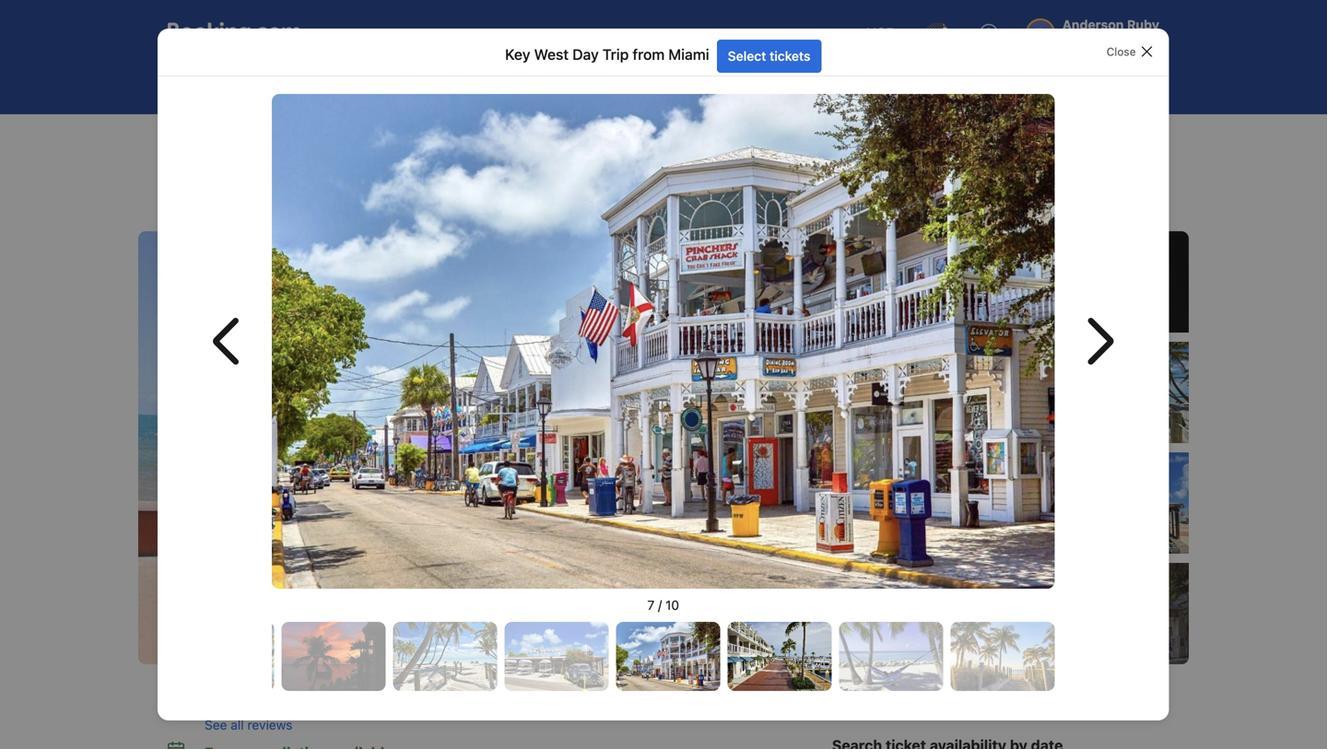 Task type: locate. For each thing, give the bounding box(es) containing it.
all
[[1084, 606, 1098, 622], [231, 718, 244, 733]]

flight + hotel
[[389, 75, 469, 90]]

west inside dialog
[[535, 46, 569, 63]]

day up key west day trip from miami a full-day guided tour to discover the island city of key west at the top of page
[[348, 131, 368, 144]]

0 vertical spatial trip
[[603, 46, 629, 63]]

west up car rentals
[[535, 46, 569, 63]]

west right of
[[537, 197, 571, 214]]

2 horizontal spatial day
[[573, 46, 599, 63]]

10 left the photos
[[1102, 606, 1116, 622]]

key west day trip from miami up rentals
[[506, 46, 710, 63]]

1 vertical spatial all
[[231, 718, 244, 733]]

0 horizontal spatial attractions
[[219, 131, 276, 144]]

/
[[659, 598, 663, 613]]

1 horizontal spatial attractions
[[655, 75, 720, 90]]

key west day trip from miami dialog
[[158, 29, 1170, 721]]

attractions
[[655, 75, 720, 90], [219, 131, 276, 144]]

day inside key west day trip from miami a full-day guided tour to discover the island city of key west
[[273, 161, 315, 191]]

0 horizontal spatial trip
[[320, 161, 361, 191]]

+
[[425, 75, 433, 90]]

to
[[317, 197, 330, 214]]

all right see
[[231, 718, 244, 733]]

10 right / at the bottom
[[666, 598, 680, 613]]

show
[[1048, 606, 1081, 622]]

select tickets
[[728, 48, 811, 64]]

1 vertical spatial day
[[348, 131, 368, 144]]

day up rentals
[[573, 46, 599, 63]]

city
[[463, 197, 487, 214]]

hotel
[[437, 75, 469, 90]]

2 vertical spatial miami
[[423, 161, 490, 191]]

select
[[728, 48, 767, 64]]

key
[[506, 46, 531, 63], [296, 131, 316, 144], [168, 161, 209, 191], [509, 197, 533, 214]]

from inside dialog
[[633, 46, 665, 63]]

1 horizontal spatial day
[[348, 131, 368, 144]]

miami
[[669, 46, 710, 63], [421, 131, 452, 144], [423, 161, 490, 191]]

2 vertical spatial day
[[273, 161, 315, 191]]

1 vertical spatial attractions link
[[219, 129, 276, 146]]

stays
[[195, 75, 227, 90]]

0 vertical spatial all
[[1084, 606, 1098, 622]]

miami down the +
[[421, 131, 452, 144]]

show all 10 photos
[[1048, 606, 1162, 622]]

0 horizontal spatial day
[[273, 161, 315, 191]]

1 horizontal spatial all
[[1084, 606, 1098, 622]]

0 vertical spatial miami
[[669, 46, 710, 63]]

west up guided at the top
[[214, 161, 268, 191]]

all right "show"
[[1084, 606, 1098, 622]]

0 vertical spatial attractions
[[655, 75, 720, 90]]

0 vertical spatial key west day trip from miami
[[506, 46, 710, 63]]

0 horizontal spatial attractions link
[[219, 129, 276, 146]]

0 horizontal spatial 10
[[666, 598, 680, 613]]

from
[[633, 46, 665, 63], [394, 131, 418, 144], [367, 161, 418, 191]]

tickets
[[770, 48, 811, 64]]

miami inside dialog
[[669, 46, 710, 63]]

trip
[[603, 46, 629, 63], [371, 131, 391, 144], [320, 161, 361, 191]]

miami left select
[[669, 46, 710, 63]]

key west day trip from miami inside dialog
[[506, 46, 710, 63]]

1 horizontal spatial 10
[[1102, 606, 1116, 622]]

1 vertical spatial key west day trip from miami
[[296, 131, 452, 144]]

0 horizontal spatial all
[[231, 718, 244, 733]]

key west day trip from miami up key west day trip from miami a full-day guided tour to discover the island city of key west at the top of page
[[296, 131, 452, 144]]

key up "car"
[[506, 46, 531, 63]]

see all reviews button
[[205, 716, 803, 735]]

west
[[535, 46, 569, 63], [319, 131, 345, 144], [214, 161, 268, 191], [537, 197, 571, 214]]

1 horizontal spatial attractions link
[[614, 63, 736, 103]]

from inside key west day trip from miami a full-day guided tour to discover the island city of key west
[[367, 161, 418, 191]]

flight
[[389, 75, 422, 90]]

1 vertical spatial attractions
[[219, 131, 276, 144]]

0 vertical spatial from
[[633, 46, 665, 63]]

guided
[[236, 197, 282, 214]]

2 vertical spatial from
[[367, 161, 418, 191]]

1 horizontal spatial trip
[[371, 131, 391, 144]]

1 horizontal spatial key west day trip from miami
[[506, 46, 710, 63]]

flight + hotel link
[[347, 63, 484, 103]]

stays link
[[153, 63, 243, 103]]

attractions down the stays
[[219, 131, 276, 144]]

the
[[395, 197, 416, 214]]

attractions link
[[614, 63, 736, 103], [219, 129, 276, 146]]

0 vertical spatial day
[[573, 46, 599, 63]]

attractions down select tickets button
[[655, 75, 720, 90]]

day up tour
[[273, 161, 315, 191]]

10 inside key west day trip from miami dialog
[[666, 598, 680, 613]]

2 vertical spatial trip
[[320, 161, 361, 191]]

1 vertical spatial miami
[[421, 131, 452, 144]]

reviews
[[247, 718, 293, 733]]

see
[[205, 718, 227, 733]]

airport taxis
[[781, 75, 854, 90]]

west down flights
[[319, 131, 345, 144]]

key west day trip from miami a full-day guided tour to discover the island city of key west
[[168, 161, 571, 214]]

10 for /
[[666, 598, 680, 613]]

day
[[573, 46, 599, 63], [348, 131, 368, 144], [273, 161, 315, 191]]

key west day trip from miami
[[506, 46, 710, 63], [296, 131, 452, 144]]

day inside dialog
[[573, 46, 599, 63]]

all inside button
[[231, 718, 244, 733]]

flights link
[[247, 63, 343, 103]]

key inside key west day trip from miami dialog
[[506, 46, 531, 63]]

7 / 10
[[648, 598, 680, 613]]

booking.com image
[[168, 22, 301, 44]]

miami up island
[[423, 161, 490, 191]]

2 horizontal spatial trip
[[603, 46, 629, 63]]

10
[[666, 598, 680, 613], [1102, 606, 1116, 622]]



Task type: describe. For each thing, give the bounding box(es) containing it.
7
[[648, 598, 655, 613]]

1 vertical spatial from
[[394, 131, 418, 144]]

airport
[[781, 75, 823, 90]]

10 for all
[[1102, 606, 1116, 622]]

key right of
[[509, 197, 533, 214]]

airport taxis link
[[740, 63, 870, 103]]

photos
[[1119, 606, 1162, 622]]

all for show
[[1084, 606, 1098, 622]]

0 vertical spatial attractions link
[[614, 63, 736, 103]]

island
[[420, 197, 459, 214]]

rentals
[[554, 75, 594, 90]]

see all reviews
[[205, 718, 293, 733]]

all for see
[[231, 718, 244, 733]]

full-
[[181, 197, 208, 214]]

tour
[[286, 197, 313, 214]]

car rentals
[[529, 75, 594, 90]]

key up full-
[[168, 161, 209, 191]]

trip inside key west day trip from miami a full-day guided tour to discover the island city of key west
[[320, 161, 361, 191]]

flights
[[288, 75, 328, 90]]

trip inside dialog
[[603, 46, 629, 63]]

a
[[168, 197, 177, 214]]

of
[[491, 197, 505, 214]]

0 horizontal spatial key west day trip from miami
[[296, 131, 452, 144]]

1 vertical spatial trip
[[371, 131, 391, 144]]

day
[[208, 197, 232, 214]]

car
[[529, 75, 550, 90]]

key down flights
[[296, 131, 316, 144]]

car rentals link
[[488, 63, 610, 103]]

miami inside key west day trip from miami a full-day guided tour to discover the island city of key west
[[423, 161, 490, 191]]

close
[[1107, 45, 1137, 58]]

select tickets button
[[717, 40, 822, 73]]

taxis
[[826, 75, 854, 90]]

discover
[[334, 197, 391, 214]]



Task type: vqa. For each thing, say whether or not it's contained in the screenshot.
fly away to your dream holiday image
no



